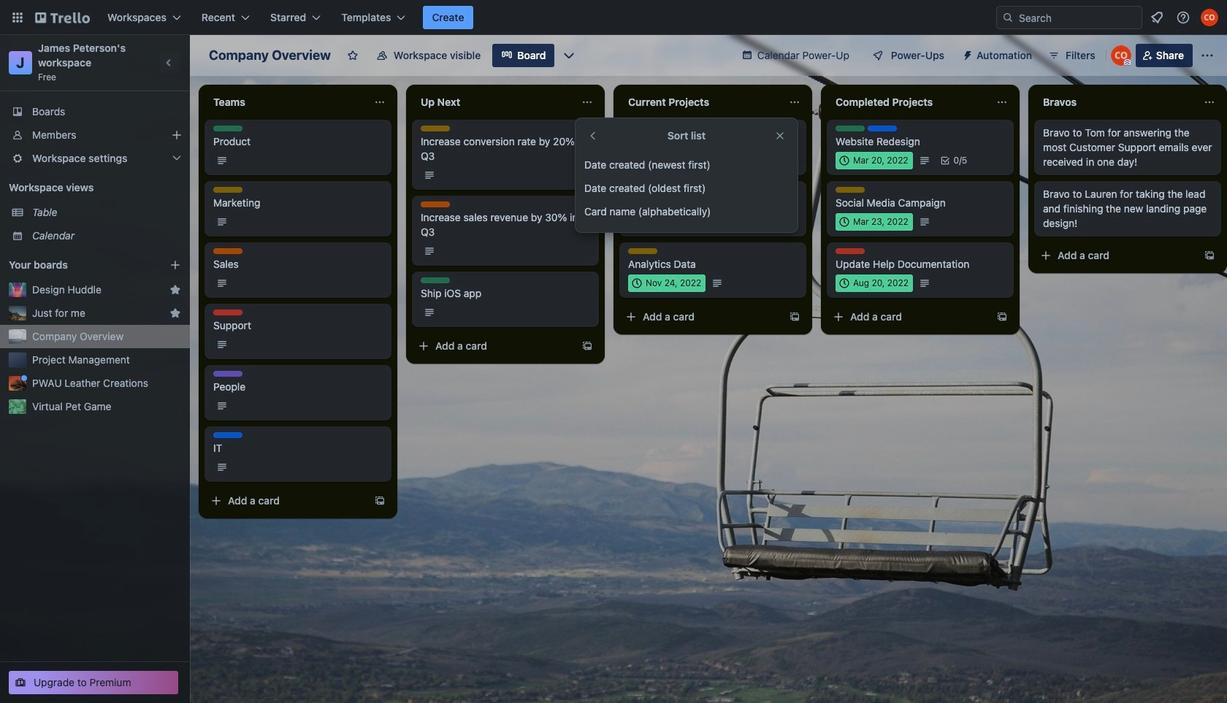 Task type: describe. For each thing, give the bounding box(es) containing it.
open information menu image
[[1177, 10, 1191, 25]]

workspace navigation collapse icon image
[[159, 53, 180, 73]]

add board image
[[170, 259, 181, 271]]

0 vertical spatial color: red, title: "support" element
[[836, 248, 865, 254]]

star or unstar board image
[[347, 50, 359, 61]]

1 horizontal spatial color: orange, title: "sales" element
[[421, 202, 450, 208]]

1 vertical spatial color: orange, title: "sales" element
[[213, 248, 243, 254]]

Search field
[[1014, 7, 1142, 28]]

create from template… image
[[374, 495, 386, 507]]

show menu image
[[1201, 48, 1215, 63]]

1 horizontal spatial color: blue, title: "it" element
[[868, 126, 897, 132]]

1 vertical spatial color: red, title: "support" element
[[213, 310, 243, 316]]

0 horizontal spatial color: blue, title: "it" element
[[213, 433, 243, 438]]

your boards with 6 items element
[[9, 256, 148, 274]]



Task type: locate. For each thing, give the bounding box(es) containing it.
primary element
[[0, 0, 1228, 35]]

sm image
[[957, 44, 977, 64]]

0 vertical spatial color: blue, title: "it" element
[[868, 126, 897, 132]]

search image
[[1003, 12, 1014, 23]]

1 starred icon image from the top
[[170, 284, 181, 296]]

2 starred icon image from the top
[[170, 308, 181, 319]]

color: orange, title: "sales" element
[[421, 202, 450, 208], [213, 248, 243, 254]]

customize views image
[[562, 48, 577, 63]]

None checkbox
[[836, 152, 913, 170], [628, 213, 702, 231], [628, 275, 706, 292], [836, 152, 913, 170], [628, 213, 702, 231], [628, 275, 706, 292]]

color: red, title: "support" element
[[836, 248, 865, 254], [213, 310, 243, 316]]

starred icon image
[[170, 284, 181, 296], [170, 308, 181, 319]]

color: green, title: "product" element
[[213, 126, 243, 132], [836, 126, 865, 132], [628, 187, 658, 193], [421, 278, 450, 284]]

create from template… image
[[1204, 250, 1216, 262], [789, 311, 801, 323], [997, 311, 1008, 323], [582, 341, 593, 352]]

1 vertical spatial color: blue, title: "it" element
[[213, 433, 243, 438]]

None text field
[[1035, 91, 1198, 114]]

Board name text field
[[202, 44, 338, 67]]

0 horizontal spatial color: red, title: "support" element
[[213, 310, 243, 316]]

0 vertical spatial color: orange, title: "sales" element
[[421, 202, 450, 208]]

None text field
[[205, 91, 368, 114], [412, 91, 576, 114], [620, 91, 783, 114], [827, 91, 991, 114], [205, 91, 368, 114], [412, 91, 576, 114], [620, 91, 783, 114], [827, 91, 991, 114]]

0 horizontal spatial color: orange, title: "sales" element
[[213, 248, 243, 254]]

christina overa (christinaovera) image
[[1201, 9, 1219, 26]]

christina overa (christinaovera) image
[[1111, 45, 1132, 66]]

1 vertical spatial starred icon image
[[170, 308, 181, 319]]

0 vertical spatial starred icon image
[[170, 284, 181, 296]]

back to home image
[[35, 6, 90, 29]]

color: yellow, title: "marketing" element
[[421, 126, 450, 132], [213, 187, 243, 193], [661, 187, 690, 193], [836, 187, 865, 193], [628, 248, 658, 254]]

None checkbox
[[628, 152, 704, 170], [836, 213, 913, 231], [836, 275, 913, 292], [628, 152, 704, 170], [836, 213, 913, 231], [836, 275, 913, 292]]

color: purple, title: "people" element
[[213, 371, 243, 377]]

this member is an admin of this board. image
[[1124, 59, 1131, 66]]

1 horizontal spatial color: red, title: "support" element
[[836, 248, 865, 254]]

0 notifications image
[[1149, 9, 1166, 26]]

color: blue, title: "it" element
[[868, 126, 897, 132], [213, 433, 243, 438]]



Task type: vqa. For each thing, say whether or not it's contained in the screenshot.
top Color: red, title: "Support" element
yes



